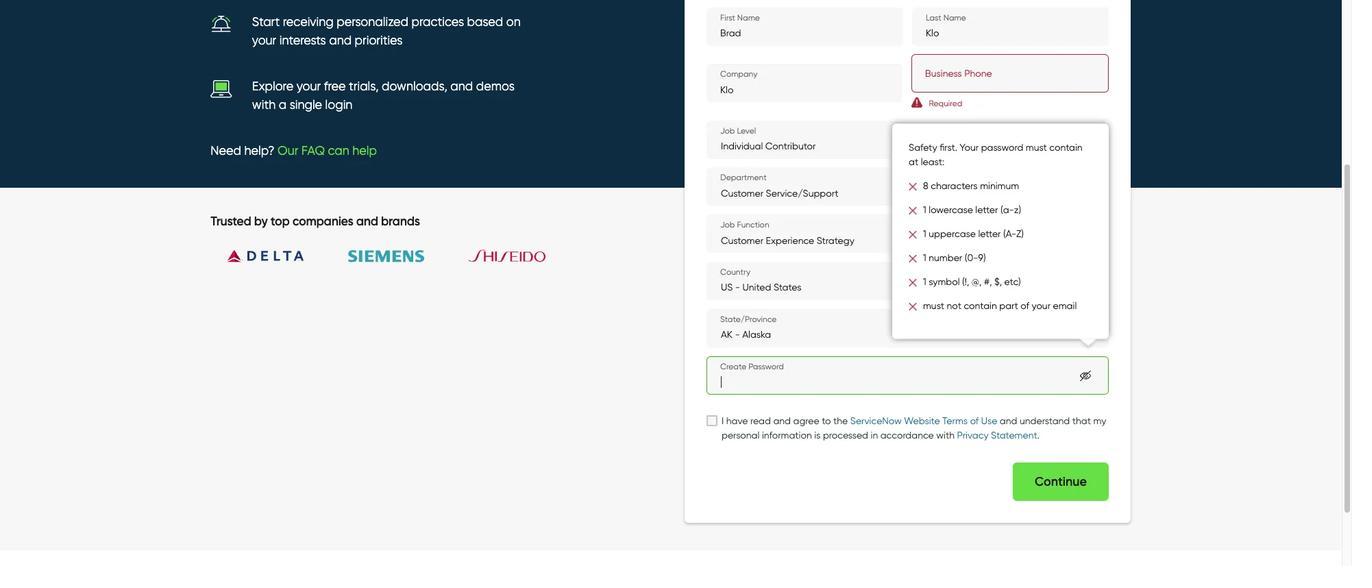 Task type: vqa. For each thing, say whether or not it's contained in the screenshot.
a
yes



Task type: describe. For each thing, give the bounding box(es) containing it.
start receiving personalized practices based on your interests and priorities
[[252, 15, 521, 48]]

priorities
[[355, 33, 403, 48]]

help?
[[244, 143, 275, 159]]

temp image for start
[[211, 13, 233, 35]]

temp image for explore
[[211, 78, 233, 100]]

your inside start receiving personalized practices based on your interests and priorities
[[252, 33, 277, 48]]

on
[[507, 15, 521, 30]]

2 partner image from the left
[[332, 229, 441, 284]]

need
[[211, 143, 241, 159]]

and inside explore your free trials, downloads, and demos with a single login
[[451, 79, 473, 94]]

with
[[252, 97, 276, 113]]



Task type: locate. For each thing, give the bounding box(es) containing it.
practices
[[412, 15, 464, 30]]

single
[[290, 97, 322, 113]]

and inside start receiving personalized practices based on your interests and priorities
[[329, 33, 352, 48]]

start
[[252, 15, 280, 30]]

0 horizontal spatial your
[[252, 33, 277, 48]]

explore your free trials, downloads, and demos with a single login
[[252, 79, 515, 113]]

your
[[252, 33, 277, 48], [297, 79, 321, 94]]

1 horizontal spatial partner image
[[332, 229, 441, 284]]

personalized
[[337, 15, 409, 30]]

and left demos
[[451, 79, 473, 94]]

interests
[[280, 33, 326, 48]]

based
[[467, 15, 504, 30]]

login
[[325, 97, 353, 113]]

need help?
[[211, 143, 278, 159]]

temp image left with
[[211, 78, 233, 100]]

1 vertical spatial temp image
[[211, 78, 233, 100]]

0 vertical spatial your
[[252, 33, 277, 48]]

0 vertical spatial and
[[329, 33, 352, 48]]

2 temp image from the top
[[211, 78, 233, 100]]

0 vertical spatial temp image
[[211, 13, 233, 35]]

3 partner image from the left
[[453, 229, 562, 284]]

0 horizontal spatial partner image
[[211, 229, 320, 284]]

0 horizontal spatial and
[[329, 33, 352, 48]]

temp image left start
[[211, 13, 233, 35]]

1 horizontal spatial and
[[451, 79, 473, 94]]

trials,
[[349, 79, 379, 94]]

1 horizontal spatial your
[[297, 79, 321, 94]]

1 temp image from the top
[[211, 13, 233, 35]]

temp image
[[211, 13, 233, 35], [211, 78, 233, 100]]

a
[[279, 97, 287, 113]]

demos
[[476, 79, 515, 94]]

partner image
[[211, 229, 320, 284], [332, 229, 441, 284], [453, 229, 562, 284]]

1 vertical spatial your
[[297, 79, 321, 94]]

your down start
[[252, 33, 277, 48]]

and down receiving
[[329, 33, 352, 48]]

2 horizontal spatial partner image
[[453, 229, 562, 284]]

your up single
[[297, 79, 321, 94]]

receiving
[[283, 15, 334, 30]]

free
[[324, 79, 346, 94]]

1 partner image from the left
[[211, 229, 320, 284]]

downloads,
[[382, 79, 448, 94]]

explore
[[252, 79, 294, 94]]

1 vertical spatial and
[[451, 79, 473, 94]]

your inside explore your free trials, downloads, and demos with a single login
[[297, 79, 321, 94]]

and
[[329, 33, 352, 48], [451, 79, 473, 94]]



